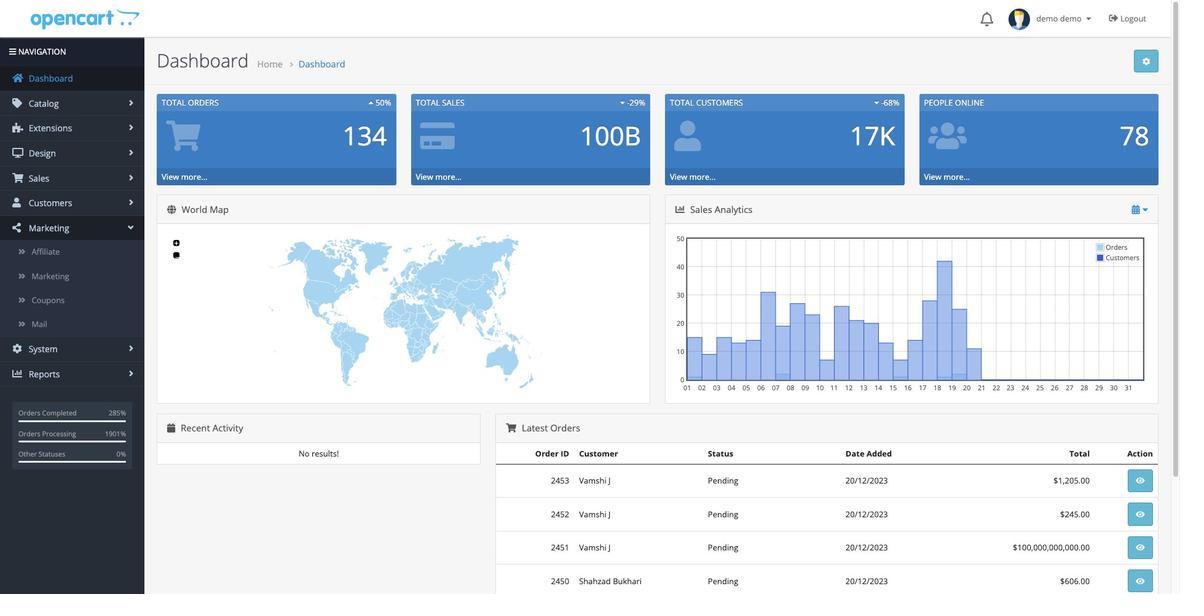 Task type: locate. For each thing, give the bounding box(es) containing it.
1 vamshi j from the top
[[579, 476, 611, 487]]

1 vertical spatial vamshi j
[[579, 509, 611, 520]]

1 pending from the top
[[708, 476, 738, 487]]

coupons link
[[0, 289, 144, 313]]

0 horizontal spatial chart bar image
[[12, 369, 23, 379]]

20/12/2023
[[846, 476, 888, 487], [846, 509, 888, 520], [846, 543, 888, 554], [846, 576, 888, 587]]

0 horizontal spatial 30
[[677, 291, 684, 300]]

view more... link for 17k
[[670, 172, 716, 183]]

shopping cart image up user icon
[[12, 173, 23, 183]]

marketing up coupons
[[32, 271, 69, 282]]

dashboard link up catalog link
[[0, 66, 144, 91]]

68%
[[884, 97, 900, 108]]

$606.00
[[1060, 576, 1090, 587]]

extensions
[[26, 123, 72, 134]]

orders for orders
[[1106, 243, 1128, 252]]

cog image
[[12, 344, 23, 354]]

marketing link up coupons
[[0, 265, 144, 289]]

3 pending from the top
[[708, 543, 738, 554]]

view more... link for 78
[[924, 172, 970, 183]]

20
[[677, 319, 684, 328], [963, 384, 971, 393]]

2 vertical spatial vamshi
[[579, 543, 606, 554]]

j
[[609, 476, 611, 487], [609, 509, 611, 520], [609, 543, 611, 554]]

-
[[627, 97, 630, 108], [881, 97, 884, 108]]

chart bar image up 50
[[676, 205, 685, 214]]

demo left sign out alt image
[[1060, 13, 1082, 24]]

marketing link
[[0, 216, 144, 241], [0, 265, 144, 289]]

more... for 78
[[944, 172, 970, 183]]

2 vertical spatial vamshi j
[[579, 543, 611, 554]]

0 vertical spatial vamshi
[[579, 476, 606, 487]]

shopping cart image inside sales link
[[12, 173, 23, 183]]

dashboard up catalog
[[26, 73, 73, 84]]

bars image
[[9, 48, 16, 56]]

3 20/12/2023 from the top
[[846, 543, 888, 554]]

orders for orders processing
[[18, 429, 40, 439]]

23
[[1007, 384, 1014, 393]]

4 view from the left
[[924, 172, 942, 183]]

1 j from the top
[[609, 476, 611, 487]]

05
[[743, 384, 750, 393]]

vamshi for 2451
[[579, 543, 606, 554]]

2 more... from the left
[[435, 172, 462, 183]]

dashboard up total orders
[[157, 48, 249, 73]]

0 vertical spatial customers
[[696, 97, 743, 108]]

2453
[[551, 476, 569, 487]]

15
[[889, 384, 897, 393]]

29%
[[630, 97, 645, 108]]

vamshi j for 2451
[[579, 543, 611, 554]]

24
[[1022, 384, 1029, 393]]

latest orders
[[520, 422, 580, 435]]

2 vamshi j from the top
[[579, 509, 611, 520]]

1 view more... from the left
[[162, 172, 207, 183]]

1 vertical spatial caret down image
[[874, 99, 879, 107]]

shopping cart image
[[12, 173, 23, 183], [506, 424, 516, 433]]

reports
[[26, 369, 60, 380]]

j up 'shahzad bukhari'
[[609, 543, 611, 554]]

user image
[[12, 198, 23, 208]]

home image
[[12, 73, 23, 83]]

design link
[[0, 141, 144, 166]]

0 horizontal spatial demo
[[1036, 13, 1058, 24]]

bell image
[[980, 12, 993, 26]]

bukhari
[[613, 576, 642, 587]]

4 more... from the left
[[944, 172, 970, 183]]

orders
[[188, 97, 219, 108], [1106, 243, 1128, 252], [18, 409, 40, 418], [550, 422, 580, 435], [18, 429, 40, 439]]

50%
[[373, 97, 391, 108]]

1 vertical spatial 10
[[816, 384, 824, 393]]

affiliate
[[32, 247, 60, 258]]

0 vertical spatial shopping cart image
[[12, 173, 23, 183]]

02
[[698, 384, 706, 393]]

+ −
[[174, 238, 180, 263]]

4 20/12/2023 from the top
[[846, 576, 888, 587]]

19
[[948, 384, 956, 393]]

1 more... from the left
[[181, 172, 207, 183]]

0 horizontal spatial dashboard link
[[0, 66, 144, 91]]

vamshi down customer
[[579, 476, 606, 487]]

0 vertical spatial 10
[[677, 347, 684, 356]]

view image
[[1136, 478, 1145, 486], [1136, 511, 1145, 519], [1136, 545, 1145, 553], [1136, 578, 1145, 586]]

shahzad
[[579, 576, 611, 587]]

2 view image from the top
[[1136, 511, 1145, 519]]

chart bar image down cog icon
[[12, 369, 23, 379]]

- up the 100b
[[627, 97, 630, 108]]

20 down the 40
[[677, 319, 684, 328]]

vamshi j up shahzad
[[579, 543, 611, 554]]

1 vertical spatial shopping cart image
[[506, 424, 516, 433]]

caret down image right calendar alt image
[[1142, 205, 1148, 214]]

pending for 2451
[[708, 543, 738, 554]]

vamshi j
[[579, 476, 611, 487], [579, 509, 611, 520], [579, 543, 611, 554]]

$1,205.00
[[1054, 476, 1090, 487]]

20/12/2023 for $606.00
[[846, 576, 888, 587]]

more...
[[181, 172, 207, 183], [435, 172, 462, 183], [690, 172, 716, 183], [944, 172, 970, 183]]

dashboard right home link
[[299, 58, 345, 70]]

07
[[772, 384, 780, 393]]

0 vertical spatial caret down image
[[1084, 15, 1094, 23]]

2 view from the left
[[416, 172, 433, 183]]

11
[[830, 384, 838, 393]]

20 left 21
[[963, 384, 971, 393]]

shopping cart image left latest
[[506, 424, 516, 433]]

processing
[[42, 429, 76, 439]]

1 vertical spatial marketing link
[[0, 265, 144, 289]]

2 horizontal spatial customers
[[1106, 253, 1140, 263]]

system
[[26, 344, 58, 355]]

date
[[846, 448, 865, 459]]

3 vamshi from the top
[[579, 543, 606, 554]]

1 horizontal spatial demo
[[1060, 13, 1082, 24]]

4 view image from the top
[[1136, 578, 1145, 586]]

2 vertical spatial sales
[[690, 203, 712, 216]]

2 pending from the top
[[708, 509, 738, 520]]

0 horizontal spatial dashboard
[[26, 73, 73, 84]]

- up 17k
[[881, 97, 884, 108]]

2 horizontal spatial sales
[[690, 203, 712, 216]]

3 view image from the top
[[1136, 545, 1145, 553]]

0 vertical spatial sales
[[442, 97, 465, 108]]

vamshi j right 2452
[[579, 509, 611, 520]]

j right 2452
[[609, 509, 611, 520]]

3 j from the top
[[609, 543, 611, 554]]

vamshi j down customer
[[579, 476, 611, 487]]

sales analytics
[[688, 203, 753, 216]]

0 vertical spatial 30
[[677, 291, 684, 300]]

1 - from the left
[[627, 97, 630, 108]]

view for 17k
[[670, 172, 687, 183]]

1 horizontal spatial caret down image
[[1142, 205, 1148, 214]]

orders processing
[[18, 429, 76, 439]]

1 horizontal spatial 20
[[963, 384, 971, 393]]

18
[[934, 384, 941, 393]]

1 view image from the top
[[1136, 478, 1145, 486]]

04
[[728, 384, 735, 393]]

0 vertical spatial 20
[[677, 319, 684, 328]]

world map
[[179, 203, 229, 216]]

1 vertical spatial j
[[609, 509, 611, 520]]

78
[[1120, 118, 1149, 153]]

chart bar image inside reports link
[[12, 369, 23, 379]]

10 up 0
[[677, 347, 684, 356]]

3 more... from the left
[[690, 172, 716, 183]]

online
[[955, 97, 984, 108]]

total customers
[[670, 97, 743, 108]]

4 pending from the top
[[708, 576, 738, 587]]

caret down image
[[620, 99, 625, 107], [1142, 205, 1148, 214]]

0 vertical spatial caret down image
[[620, 99, 625, 107]]

0 horizontal spatial -
[[627, 97, 630, 108]]

shahzad bukhari
[[579, 576, 642, 587]]

vamshi
[[579, 476, 606, 487], [579, 509, 606, 520], [579, 543, 606, 554]]

30 down the 40
[[677, 291, 684, 300]]

1 20/12/2023 from the top
[[846, 476, 888, 487]]

vamshi right the 2451
[[579, 543, 606, 554]]

-68%
[[879, 97, 900, 108]]

2 vertical spatial j
[[609, 543, 611, 554]]

caret down image
[[1084, 15, 1094, 23], [874, 99, 879, 107]]

30
[[677, 291, 684, 300], [1110, 384, 1118, 393]]

view more... for 78
[[924, 172, 970, 183]]

2 - from the left
[[881, 97, 884, 108]]

+
[[174, 238, 179, 249]]

vamshi j for 2453
[[579, 476, 611, 487]]

1 horizontal spatial shopping cart image
[[506, 424, 516, 433]]

customers
[[696, 97, 743, 108], [26, 197, 72, 209], [1106, 253, 1140, 263]]

caret down image left 29%
[[620, 99, 625, 107]]

1 vertical spatial caret down image
[[1142, 205, 1148, 214]]

0 horizontal spatial 20
[[677, 319, 684, 328]]

1 view from the left
[[162, 172, 179, 183]]

sign out alt image
[[1109, 14, 1118, 23]]

sales
[[442, 97, 465, 108], [26, 172, 49, 184], [690, 203, 712, 216]]

0 horizontal spatial caret down image
[[874, 99, 879, 107]]

sales inside sales link
[[26, 172, 49, 184]]

2 20/12/2023 from the top
[[846, 509, 888, 520]]

puzzle piece image
[[12, 123, 23, 133]]

j for 2451
[[609, 543, 611, 554]]

3 view from the left
[[670, 172, 687, 183]]

3 view more... from the left
[[670, 172, 716, 183]]

1 horizontal spatial -
[[881, 97, 884, 108]]

2 view more... link from the left
[[416, 172, 462, 183]]

4 view more... from the left
[[924, 172, 970, 183]]

design
[[26, 147, 56, 159]]

0 horizontal spatial 10
[[677, 347, 684, 356]]

01
[[684, 384, 691, 393]]

calendar image
[[167, 424, 175, 433]]

share alt image
[[12, 223, 23, 233]]

$100,000,000,000.00
[[1013, 543, 1090, 554]]

j down customer
[[609, 476, 611, 487]]

caret down image left sign out alt image
[[1084, 15, 1094, 23]]

0 horizontal spatial shopping cart image
[[12, 173, 23, 183]]

13
[[860, 384, 868, 393]]

total for 17k
[[670, 97, 694, 108]]

pending
[[708, 476, 738, 487], [708, 509, 738, 520], [708, 543, 738, 554], [708, 576, 738, 587]]

vamshi right 2452
[[579, 509, 606, 520]]

50
[[677, 234, 684, 243]]

1 marketing link from the top
[[0, 216, 144, 241]]

2 j from the top
[[609, 509, 611, 520]]

1 horizontal spatial 30
[[1110, 384, 1118, 393]]

- for 17k
[[881, 97, 884, 108]]

marketing link down customers link
[[0, 216, 144, 241]]

2 view more... from the left
[[416, 172, 462, 183]]

3 view more... link from the left
[[670, 172, 716, 183]]

1 horizontal spatial sales
[[442, 97, 465, 108]]

1 demo from the left
[[1036, 13, 1058, 24]]

view more...
[[162, 172, 207, 183], [416, 172, 462, 183], [670, 172, 716, 183], [924, 172, 970, 183]]

1 horizontal spatial customers
[[696, 97, 743, 108]]

status
[[708, 448, 733, 459]]

marketing up the affiliate
[[26, 222, 69, 234]]

0 vertical spatial marketing link
[[0, 216, 144, 241]]

1 view more... link from the left
[[162, 172, 207, 183]]

10 left 11
[[816, 384, 824, 393]]

1 vertical spatial vamshi
[[579, 509, 606, 520]]

completed
[[42, 409, 77, 418]]

chart bar image
[[676, 205, 685, 214], [12, 369, 23, 379]]

1 horizontal spatial dashboard
[[157, 48, 249, 73]]

1 vertical spatial chart bar image
[[12, 369, 23, 379]]

10
[[677, 347, 684, 356], [816, 384, 824, 393]]

no results!
[[299, 448, 339, 459]]

extensions link
[[0, 116, 144, 141]]

3 vamshi j from the top
[[579, 543, 611, 554]]

shopping cart image for latest orders
[[506, 424, 516, 433]]

0 horizontal spatial customers
[[26, 197, 72, 209]]

view
[[162, 172, 179, 183], [416, 172, 433, 183], [670, 172, 687, 183], [924, 172, 942, 183]]

logout
[[1120, 13, 1146, 24]]

0 vertical spatial j
[[609, 476, 611, 487]]

2 vamshi from the top
[[579, 509, 606, 520]]

0 horizontal spatial sales
[[26, 172, 49, 184]]

dashboard link right home link
[[299, 58, 345, 70]]

4 view more... link from the left
[[924, 172, 970, 183]]

2450
[[551, 576, 569, 587]]

0 vertical spatial vamshi j
[[579, 476, 611, 487]]

1 horizontal spatial caret down image
[[1084, 15, 1094, 23]]

- for 100b
[[627, 97, 630, 108]]

1 vertical spatial sales
[[26, 172, 49, 184]]

-29%
[[625, 97, 645, 108]]

view more... for 17k
[[670, 172, 716, 183]]

j for 2453
[[609, 476, 611, 487]]

dashboard link
[[299, 58, 345, 70], [0, 66, 144, 91]]

sales for sales analytics
[[690, 203, 712, 216]]

view image for $100,000,000,000.00
[[1136, 545, 1145, 553]]

demo demo image
[[1009, 9, 1030, 30]]

0 vertical spatial chart bar image
[[676, 205, 685, 214]]

1 vamshi from the top
[[579, 476, 606, 487]]

demo right demo demo icon
[[1036, 13, 1058, 24]]

30 right 29
[[1110, 384, 1118, 393]]

demo
[[1036, 13, 1058, 24], [1060, 13, 1082, 24]]

caret down image left 68%
[[874, 99, 879, 107]]

more... for 134
[[181, 172, 207, 183]]

0 horizontal spatial caret down image
[[620, 99, 625, 107]]



Task type: vqa. For each thing, say whether or not it's contained in the screenshot.


Task type: describe. For each thing, give the bounding box(es) containing it.
shopping cart image for sales
[[12, 173, 23, 183]]

people
[[924, 97, 953, 108]]

view for 134
[[162, 172, 179, 183]]

100b
[[580, 118, 641, 153]]

09
[[802, 384, 809, 393]]

action
[[1127, 448, 1153, 459]]

sales for sales
[[26, 172, 49, 184]]

developer setting image
[[1142, 58, 1150, 66]]

view more... for 100b
[[416, 172, 462, 183]]

total orders
[[162, 97, 219, 108]]

134
[[343, 118, 387, 153]]

latest
[[522, 422, 548, 435]]

20/12/2023 for $1,205.00
[[846, 476, 888, 487]]

customer
[[579, 448, 618, 459]]

caret down image inside demo demo link
[[1084, 15, 1094, 23]]

40
[[677, 262, 684, 272]]

1 vertical spatial marketing
[[32, 271, 69, 282]]

vamshi j for 2452
[[579, 509, 611, 520]]

more... for 100b
[[435, 172, 462, 183]]

opencart image
[[29, 7, 140, 30]]

reports link
[[0, 362, 144, 387]]

mail
[[32, 319, 47, 330]]

12
[[845, 384, 853, 393]]

tag image
[[12, 98, 23, 108]]

recent activity
[[178, 422, 243, 435]]

2 horizontal spatial dashboard
[[299, 58, 345, 70]]

29
[[1095, 384, 1103, 393]]

2 vertical spatial customers
[[1106, 253, 1140, 263]]

22
[[993, 384, 1000, 393]]

desktop image
[[12, 148, 23, 158]]

view image for $606.00
[[1136, 578, 1145, 586]]

1 vertical spatial 30
[[1110, 384, 1118, 393]]

0
[[680, 376, 684, 385]]

0 vertical spatial marketing
[[26, 222, 69, 234]]

16
[[904, 384, 912, 393]]

1 vertical spatial 20
[[963, 384, 971, 393]]

20/12/2023 for $100,000,000,000.00
[[846, 543, 888, 554]]

pending for 2450
[[708, 576, 738, 587]]

coupons
[[32, 295, 65, 306]]

1 horizontal spatial chart bar image
[[676, 205, 685, 214]]

mail link
[[0, 313, 144, 337]]

17k
[[850, 118, 895, 153]]

analytics
[[715, 203, 753, 216]]

orders for orders completed
[[18, 409, 40, 418]]

1 vertical spatial customers
[[26, 197, 72, 209]]

view image for $1,205.00
[[1136, 478, 1145, 486]]

view more... link for 134
[[162, 172, 207, 183]]

system link
[[0, 338, 144, 362]]

view image for $245.00
[[1136, 511, 1145, 519]]

17
[[919, 384, 927, 393]]

vamshi for 2453
[[579, 476, 606, 487]]

1 horizontal spatial 10
[[816, 384, 824, 393]]

view for 100b
[[416, 172, 433, 183]]

statuses
[[39, 450, 65, 459]]

added
[[867, 448, 892, 459]]

pending for 2453
[[708, 476, 738, 487]]

28
[[1081, 384, 1088, 393]]

view for 78
[[924, 172, 942, 183]]

catalog
[[26, 98, 59, 109]]

08
[[787, 384, 794, 393]]

no
[[299, 448, 310, 459]]

sales link
[[0, 166, 144, 191]]

demo demo
[[1030, 13, 1084, 24]]

total sales
[[416, 97, 465, 108]]

map
[[210, 203, 229, 216]]

1901%
[[105, 429, 126, 439]]

1 horizontal spatial dashboard link
[[299, 58, 345, 70]]

activity
[[213, 422, 243, 435]]

order id
[[535, 448, 569, 459]]

calendar alt image
[[1132, 205, 1140, 214]]

view more... for 134
[[162, 172, 207, 183]]

home
[[257, 58, 283, 70]]

j for 2452
[[609, 509, 611, 520]]

27
[[1066, 384, 1073, 393]]

$245.00
[[1060, 509, 1090, 520]]

results!
[[312, 448, 339, 459]]

2451
[[551, 543, 569, 554]]

pending for 2452
[[708, 509, 738, 520]]

world
[[182, 203, 207, 216]]

affiliate link
[[0, 241, 144, 265]]

other statuses
[[18, 450, 65, 459]]

caret up image
[[368, 99, 373, 107]]

2 demo from the left
[[1060, 13, 1082, 24]]

demo demo link
[[1003, 0, 1100, 37]]

total for 134
[[162, 97, 186, 108]]

id
[[561, 448, 569, 459]]

2 marketing link from the top
[[0, 265, 144, 289]]

31
[[1125, 384, 1132, 393]]

06
[[757, 384, 765, 393]]

other
[[18, 450, 37, 459]]

people online
[[924, 97, 984, 108]]

customers link
[[0, 191, 144, 216]]

vamshi for 2452
[[579, 509, 606, 520]]

home link
[[257, 58, 283, 70]]

catalog link
[[0, 91, 144, 116]]

navigation
[[16, 46, 66, 57]]

0%
[[117, 450, 126, 459]]

26
[[1051, 384, 1059, 393]]

03
[[713, 384, 721, 393]]

285%
[[109, 409, 126, 418]]

view more... link for 100b
[[416, 172, 462, 183]]

recent
[[181, 422, 210, 435]]

14
[[875, 384, 882, 393]]

orders completed
[[18, 409, 77, 418]]

total for 100b
[[416, 97, 440, 108]]

more... for 17k
[[690, 172, 716, 183]]

20/12/2023 for $245.00
[[846, 509, 888, 520]]

2452
[[551, 509, 569, 520]]

−
[[175, 252, 180, 263]]

25
[[1036, 384, 1044, 393]]

globe image
[[167, 205, 176, 214]]



